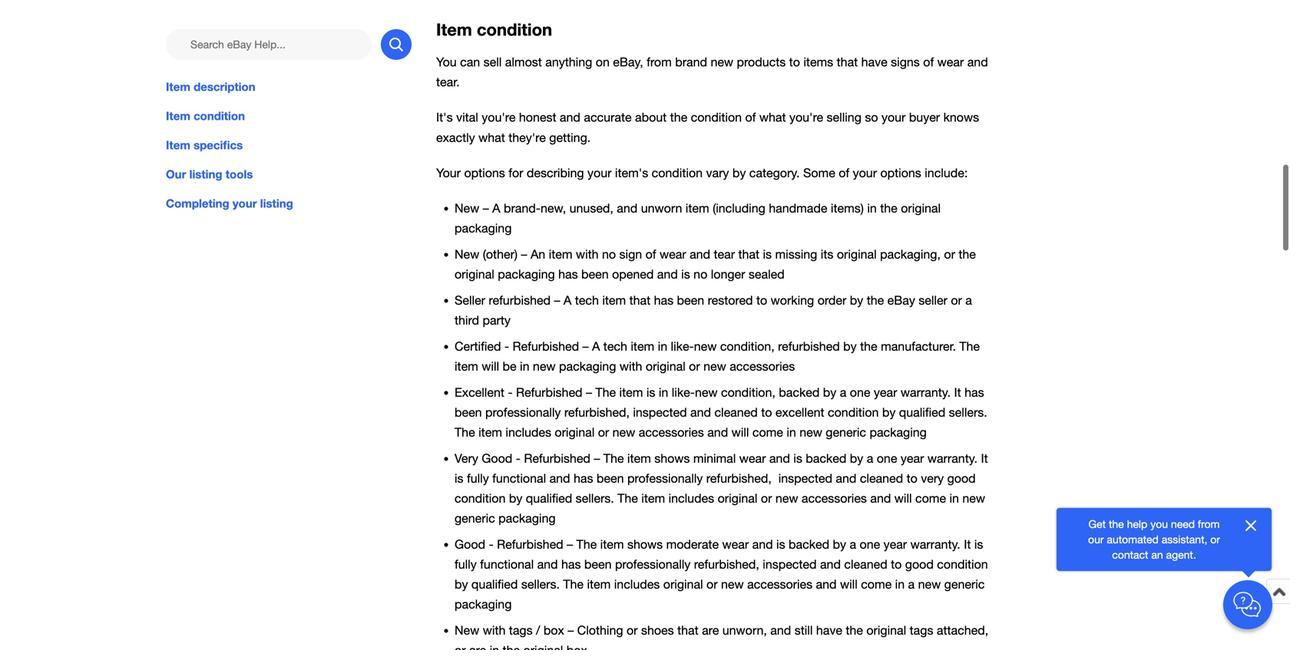 Task type: vqa. For each thing, say whether or not it's contained in the screenshot.
unworn
yes



Task type: locate. For each thing, give the bounding box(es) containing it.
good
[[482, 451, 512, 466], [455, 537, 485, 552]]

condition inside good - refurbished – the item shows moderate wear and is backed by a one year warranty. it is fully functional and has been professionally refurbished, inspected and cleaned to good condition by qualified sellers. the item includes original or new accessories and will come in a new generic packaging
[[937, 557, 988, 572]]

0 vertical spatial refurbished –
[[516, 385, 592, 400]]

0 horizontal spatial it
[[954, 385, 961, 400]]

item inside seller refurbished – a tech item that has been restored to working order by the ebay seller or a third party
[[602, 293, 626, 307]]

0 horizontal spatial generic
[[455, 511, 495, 526]]

condition right excellent
[[828, 405, 879, 420]]

about
[[635, 110, 667, 125]]

refurbished – inside good - refurbished – the item shows moderate wear and is backed by a one year warranty. it is fully functional and has been professionally refurbished, inspected and cleaned to good condition by qualified sellers. the item includes original or new accessories and will come in a new generic packaging
[[497, 537, 573, 552]]

2 vertical spatial it
[[964, 537, 971, 552]]

your
[[882, 110, 906, 125], [587, 166, 612, 180], [853, 166, 877, 180], [233, 197, 257, 211]]

includes down 'be'
[[506, 425, 551, 440]]

– inside certified - refurbished – a tech item in like-new condition, refurbished by the manufacturer. the item will be in new packaging with original or new accessories
[[582, 339, 589, 354]]

or inside "get the help you need from our automated assistant, or contact an agent."
[[1210, 533, 1220, 546]]

1 vertical spatial refurbished –
[[524, 451, 600, 466]]

category.
[[749, 166, 800, 180]]

packaging inside good - refurbished – the item shows moderate wear and is backed by a one year warranty. it is fully functional and has been professionally refurbished, inspected and cleaned to good condition by qualified sellers. the item includes original or new accessories and will come in a new generic packaging
[[455, 597, 512, 612]]

warranty. up the 'very'
[[928, 451, 978, 466]]

1 horizontal spatial good
[[947, 471, 976, 486]]

1 horizontal spatial includes
[[614, 577, 660, 592]]

1 horizontal spatial tags
[[910, 623, 933, 638]]

– inside new with tags / box – clothing or shoes that are unworn, and still have the original tags attached, or are in the original box
[[568, 623, 574, 638]]

0 horizontal spatial you're
[[482, 110, 516, 125]]

a inside seller refurbished – a tech item that has been restored to working order by the ebay seller or a third party
[[965, 293, 972, 307]]

shows inside good - refurbished – the item shows moderate wear and is backed by a one year warranty. it is fully functional and has been professionally refurbished, inspected and cleaned to good condition by qualified sellers. the item includes original or new accessories and will come in a new generic packaging
[[627, 537, 663, 552]]

0 vertical spatial have
[[861, 55, 888, 69]]

year for qualified
[[874, 385, 897, 400]]

accessories inside the excellent - refurbished – the item is in like-new condition, backed by a one year warranty. it has been professionally refurbished, inspected and cleaned to excellent condition by qualified sellers. the item includes original or new accessories and will come in new generic packaging
[[639, 425, 704, 440]]

1 horizontal spatial tech
[[603, 339, 627, 354]]

warranty. for has
[[901, 385, 951, 400]]

wear right minimal
[[739, 451, 766, 466]]

a right refurbished
[[592, 339, 600, 354]]

refurbished,
[[564, 405, 630, 420], [694, 557, 759, 572]]

of right signs
[[923, 55, 934, 69]]

2 horizontal spatial qualified
[[899, 405, 945, 420]]

excellent
[[455, 385, 504, 400]]

refurbished up party
[[489, 293, 551, 307]]

options left 'for'
[[464, 166, 505, 180]]

have for that
[[861, 55, 888, 69]]

1 vertical spatial backed
[[806, 451, 846, 466]]

functional inside good - refurbished – the item shows moderate wear and is backed by a one year warranty. it is fully functional and has been professionally refurbished, inspected and cleaned to good condition by qualified sellers. the item includes original or new accessories and will come in a new generic packaging
[[480, 557, 534, 572]]

new left /
[[455, 623, 479, 638]]

1 horizontal spatial options
[[880, 166, 921, 180]]

come
[[752, 425, 783, 440], [915, 491, 946, 506], [861, 577, 892, 592]]

1 vertical spatial includes
[[669, 491, 714, 506]]

refurbished – for and
[[497, 537, 573, 552]]

professionally down minimal
[[627, 471, 703, 486]]

0 horizontal spatial good
[[905, 557, 934, 572]]

qualified inside good - refurbished – the item shows moderate wear and is backed by a one year warranty. it is fully functional and has been professionally refurbished, inspected and cleaned to good condition by qualified sellers. the item includes original or new accessories and will come in a new generic packaging
[[471, 577, 518, 592]]

and inside it's vital you're honest and accurate about the condition of what you're selling so your buyer knows exactly what they're getting.
[[560, 110, 580, 125]]

are
[[702, 623, 719, 638], [469, 643, 486, 650]]

it's vital you're honest and accurate about the condition of what you're selling so your buyer knows exactly what they're getting.
[[436, 110, 979, 145]]

one
[[850, 385, 870, 400], [877, 451, 897, 466], [860, 537, 880, 552]]

warranty. inside good - refurbished – the item shows moderate wear and is backed by a one year warranty. it is fully functional and has been professionally refurbished, inspected and cleaned to good condition by qualified sellers. the item includes original or new accessories and will come in a new generic packaging
[[910, 537, 960, 552]]

one inside good - refurbished – the item shows moderate wear and is backed by a one year warranty. it is fully functional and has been professionally refurbished, inspected and cleaned to good condition by qualified sellers. the item includes original or new accessories and will come in a new generic packaging
[[860, 537, 880, 552]]

cleaned
[[715, 405, 758, 420], [860, 471, 903, 486], [844, 557, 887, 572]]

3 new from the top
[[455, 623, 479, 638]]

0 vertical spatial new
[[455, 201, 479, 215]]

by
[[732, 166, 746, 180], [850, 293, 863, 307], [843, 339, 857, 354], [823, 385, 836, 400], [882, 405, 896, 420], [850, 451, 863, 466], [509, 491, 522, 506], [833, 537, 846, 552], [455, 577, 468, 592]]

2 vertical spatial one
[[860, 537, 880, 552]]

– left "clothing"
[[568, 623, 574, 638]]

backed
[[779, 385, 820, 400], [806, 451, 846, 466], [789, 537, 829, 552]]

0 vertical spatial includes
[[506, 425, 551, 440]]

that down opened
[[629, 293, 651, 307]]

2 vertical spatial generic
[[944, 577, 985, 592]]

the inside certified - refurbished – a tech item in like-new condition, refurbished by the manufacturer. the item will be in new packaging with original or new accessories
[[959, 339, 980, 354]]

– right refurbished
[[582, 339, 589, 354]]

shows left "moderate"
[[627, 537, 663, 552]]

our listing tools
[[166, 168, 253, 181]]

warranty. inside very good - refurbished – the item shows minimal wear and is backed by a one year warranty. it is fully functional and has been professionally refurbished,  inspected and cleaned to very good condition by qualified sellers. the item includes original or new accessories and will come in new generic packaging
[[928, 451, 978, 466]]

has inside very good - refurbished – the item shows minimal wear and is backed by a one year warranty. it is fully functional and has been professionally refurbished,  inspected and cleaned to very good condition by qualified sellers. the item includes original or new accessories and will come in new generic packaging
[[574, 471, 593, 486]]

item inside new (other) – an item with no sign of wear and tear that is missing its original packaging, or the original packaging has been opened and is no longer sealed
[[549, 247, 572, 261]]

unworn,
[[722, 623, 767, 638]]

wear inside you can sell almost anything on ebay, from brand new products to items that have signs of wear and tear.
[[937, 55, 964, 69]]

new left (other)
[[455, 247, 479, 261]]

2 vertical spatial professionally
[[615, 557, 691, 572]]

accessories inside certified - refurbished – a tech item in like-new condition, refurbished by the manufacturer. the item will be in new packaging with original or new accessories
[[730, 359, 795, 374]]

qualified inside the excellent - refurbished – the item is in like-new condition, backed by a one year warranty. it has been professionally refurbished, inspected and cleaned to excellent condition by qualified sellers. the item includes original or new accessories and will come in new generic packaging
[[899, 405, 945, 420]]

functional
[[492, 471, 546, 486], [480, 557, 534, 572]]

0 horizontal spatial listing
[[189, 168, 222, 181]]

moderate
[[666, 537, 719, 552]]

professionally down "moderate"
[[615, 557, 691, 572]]

describing
[[527, 166, 584, 180]]

unused,
[[570, 201, 613, 215]]

2 horizontal spatial generic
[[944, 577, 985, 592]]

cleaned inside good - refurbished – the item shows moderate wear and is backed by a one year warranty. it is fully functional and has been professionally refurbished, inspected and cleaned to good condition by qualified sellers. the item includes original or new accessories and will come in a new generic packaging
[[844, 557, 887, 572]]

1 vertical spatial listing
[[260, 197, 293, 211]]

that right items
[[837, 55, 858, 69]]

or inside the excellent - refurbished – the item is in like-new condition, backed by a one year warranty. it has been professionally refurbished, inspected and cleaned to excellent condition by qualified sellers. the item includes original or new accessories and will come in new generic packaging
[[598, 425, 609, 440]]

will inside very good - refurbished – the item shows minimal wear and is backed by a one year warranty. it is fully functional and has been professionally refurbished,  inspected and cleaned to very good condition by qualified sellers. the item includes original or new accessories and will come in new generic packaging
[[894, 491, 912, 506]]

0 vertical spatial tech
[[575, 293, 599, 307]]

box down "clothing"
[[567, 643, 587, 650]]

of right "some"
[[839, 166, 849, 180]]

- for excellent
[[508, 385, 513, 400]]

0 horizontal spatial from
[[647, 55, 672, 69]]

qualified
[[899, 405, 945, 420], [526, 491, 572, 506], [471, 577, 518, 592]]

by inside certified - refurbished – a tech item in like-new condition, refurbished by the manufacturer. the item will be in new packaging with original or new accessories
[[843, 339, 857, 354]]

generic
[[826, 425, 866, 440], [455, 511, 495, 526], [944, 577, 985, 592]]

of right sign
[[646, 247, 656, 261]]

2 vertical spatial sellers.
[[521, 577, 560, 592]]

tech
[[575, 293, 599, 307], [603, 339, 627, 354]]

one inside the excellent - refurbished – the item is in like-new condition, backed by a one year warranty. it has been professionally refurbished, inspected and cleaned to excellent condition by qualified sellers. the item includes original or new accessories and will come in new generic packaging
[[850, 385, 870, 400]]

knows
[[943, 110, 979, 125]]

you're right vital
[[482, 110, 516, 125]]

inspected for wear
[[763, 557, 817, 572]]

1 horizontal spatial come
[[861, 577, 892, 592]]

item up you
[[436, 19, 472, 40]]

2 vertical spatial includes
[[614, 577, 660, 592]]

can
[[460, 55, 480, 69]]

condition down you can sell almost anything on ebay, from brand new products to items that have signs of wear and tear.
[[691, 110, 742, 125]]

backed inside good - refurbished – the item shows moderate wear and is backed by a one year warranty. it is fully functional and has been professionally refurbished, inspected and cleaned to good condition by qualified sellers. the item includes original or new accessories and will come in a new generic packaging
[[789, 537, 829, 552]]

0 vertical spatial good
[[947, 471, 976, 486]]

1 vertical spatial fully
[[455, 557, 477, 572]]

0 horizontal spatial have
[[816, 623, 842, 638]]

to inside seller refurbished – a tech item that has been restored to working order by the ebay seller or a third party
[[756, 293, 767, 307]]

listing down item specifics
[[189, 168, 222, 181]]

0 horizontal spatial come
[[752, 425, 783, 440]]

from right need on the right
[[1198, 518, 1220, 531]]

2 vertical spatial come
[[861, 577, 892, 592]]

description
[[194, 80, 255, 94]]

packaging inside new – a brand-new, unused, and unworn item (including handmade items) in the original packaging
[[455, 221, 512, 235]]

- inside the excellent - refurbished – the item is in like-new condition, backed by a one year warranty. it has been professionally refurbished, inspected and cleaned to excellent condition by qualified sellers. the item includes original or new accessories and will come in new generic packaging
[[508, 385, 513, 400]]

fully inside good - refurbished – the item shows moderate wear and is backed by a one year warranty. it is fully functional and has been professionally refurbished, inspected and cleaned to good condition by qualified sellers. the item includes original or new accessories and will come in a new generic packaging
[[455, 557, 477, 572]]

1 horizontal spatial item condition
[[436, 19, 552, 40]]

1 vertical spatial condition,
[[721, 385, 775, 400]]

1 vertical spatial good
[[455, 537, 485, 552]]

cleaned inside the excellent - refurbished – the item is in like-new condition, backed by a one year warranty. it has been professionally refurbished, inspected and cleaned to excellent condition by qualified sellers. the item includes original or new accessories and will come in new generic packaging
[[715, 405, 758, 420]]

to inside you can sell almost anything on ebay, from brand new products to items that have signs of wear and tear.
[[789, 55, 800, 69]]

your left the item's
[[587, 166, 612, 180]]

2 horizontal spatial it
[[981, 451, 988, 466]]

new inside new with tags / box – clothing or shoes that are unworn, and still have the original tags attached, or are in the original box
[[455, 623, 479, 638]]

item left the description
[[166, 80, 190, 94]]

- inside certified - refurbished – a tech item in like-new condition, refurbished by the manufacturer. the item will be in new packaging with original or new accessories
[[504, 339, 509, 354]]

item for item specifics link
[[166, 138, 190, 152]]

a inside certified - refurbished – a tech item in like-new condition, refurbished by the manufacturer. the item will be in new packaging with original or new accessories
[[592, 339, 600, 354]]

you're left selling
[[789, 110, 823, 125]]

0 vertical spatial come
[[752, 425, 783, 440]]

like- down certified - refurbished – a tech item in like-new condition, refurbished by the manufacturer. the item will be in new packaging with original or new accessories
[[672, 385, 695, 400]]

2 vertical spatial inspected
[[763, 557, 817, 572]]

that right shoes
[[677, 623, 699, 638]]

from
[[647, 55, 672, 69], [1198, 518, 1220, 531]]

good inside very good - refurbished – the item shows minimal wear and is backed by a one year warranty. it is fully functional and has been professionally refurbished,  inspected and cleaned to very good condition by qualified sellers. the item includes original or new accessories and will come in new generic packaging
[[482, 451, 512, 466]]

0 vertical spatial from
[[647, 55, 672, 69]]

of down products
[[745, 110, 756, 125]]

item up item specifics
[[166, 109, 190, 123]]

year inside good - refurbished – the item shows moderate wear and is backed by a one year warranty. it is fully functional and has been professionally refurbished, inspected and cleaned to good condition by qualified sellers. the item includes original or new accessories and will come in a new generic packaging
[[884, 537, 907, 552]]

from right ebay,
[[647, 55, 672, 69]]

1 options from the left
[[464, 166, 505, 180]]

1 horizontal spatial generic
[[826, 425, 866, 440]]

tags left /
[[509, 623, 533, 638]]

condition, inside certified - refurbished – a tech item in like-new condition, refurbished by the manufacturer. the item will be in new packaging with original or new accessories
[[720, 339, 775, 354]]

1 horizontal spatial with
[[576, 247, 599, 261]]

year inside the excellent - refurbished – the item is in like-new condition, backed by a one year warranty. it has been professionally refurbished, inspected and cleaned to excellent condition by qualified sellers. the item includes original or new accessories and will come in new generic packaging
[[874, 385, 897, 400]]

0 vertical spatial a
[[492, 201, 500, 215]]

it inside good - refurbished – the item shows moderate wear and is backed by a one year warranty. it is fully functional and has been professionally refurbished, inspected and cleaned to good condition by qualified sellers. the item includes original or new accessories and will come in a new generic packaging
[[964, 537, 971, 552]]

for
[[509, 166, 523, 180]]

original inside very good - refurbished – the item shows minimal wear and is backed by a one year warranty. it is fully functional and has been professionally refurbished,  inspected and cleaned to very good condition by qualified sellers. the item includes original or new accessories and will come in new generic packaging
[[718, 491, 758, 506]]

like-
[[671, 339, 694, 354], [672, 385, 695, 400]]

been inside the excellent - refurbished – the item is in like-new condition, backed by a one year warranty. it has been professionally refurbished, inspected and cleaned to excellent condition by qualified sellers. the item includes original or new accessories and will come in new generic packaging
[[455, 405, 482, 420]]

0 vertical spatial what
[[759, 110, 786, 125]]

listing
[[189, 168, 222, 181], [260, 197, 293, 211]]

1 vertical spatial refurbished,
[[694, 557, 759, 572]]

1 vertical spatial shows
[[627, 537, 663, 552]]

generic inside very good - refurbished – the item shows minimal wear and is backed by a one year warranty. it is fully functional and has been professionally refurbished,  inspected and cleaned to very good condition by qualified sellers. the item includes original or new accessories and will come in new generic packaging
[[455, 511, 495, 526]]

1 vertical spatial cleaned
[[860, 471, 903, 486]]

been
[[581, 267, 609, 281], [677, 293, 704, 307], [455, 405, 482, 420], [597, 471, 624, 486], [584, 557, 612, 572]]

new for new – a brand-new, unused, and unworn item (including handmade items) in the original packaging
[[455, 201, 479, 215]]

sellers. inside the excellent - refurbished – the item is in like-new condition, backed by a one year warranty. it has been professionally refurbished, inspected and cleaned to excellent condition by qualified sellers. the item includes original or new accessories and will come in new generic packaging
[[949, 405, 987, 420]]

no left sign
[[602, 247, 616, 261]]

contact
[[1112, 549, 1148, 561]]

1 new from the top
[[455, 201, 479, 215]]

it for has
[[954, 385, 961, 400]]

1 vertical spatial refurbished
[[778, 339, 840, 354]]

some
[[803, 166, 835, 180]]

a left 'brand-'
[[492, 201, 500, 215]]

anything
[[545, 55, 592, 69]]

0 vertical spatial refurbished,
[[564, 405, 630, 420]]

cleaned for backed
[[844, 557, 887, 572]]

vary
[[706, 166, 729, 180]]

has inside new (other) – an item with no sign of wear and tear that is missing its original packaging, or the original packaging has been opened and is no longer sealed
[[558, 267, 578, 281]]

–
[[483, 201, 489, 215], [521, 247, 527, 261], [554, 293, 560, 307], [582, 339, 589, 354], [568, 623, 574, 638]]

no left "longer"
[[694, 267, 707, 281]]

shows left minimal
[[654, 451, 690, 466]]

wear right sign
[[660, 247, 686, 261]]

with
[[576, 247, 599, 261], [620, 359, 642, 374], [483, 623, 506, 638]]

0 vertical spatial professionally
[[485, 405, 561, 420]]

0 horizontal spatial tags
[[509, 623, 533, 638]]

0 vertical spatial no
[[602, 247, 616, 261]]

tech inside certified - refurbished – a tech item in like-new condition, refurbished by the manufacturer. the item will be in new packaging with original or new accessories
[[603, 339, 627, 354]]

1 vertical spatial inspected
[[778, 471, 832, 486]]

is
[[763, 247, 772, 261], [681, 267, 690, 281], [646, 385, 655, 400], [793, 451, 802, 466], [455, 471, 463, 486], [776, 537, 785, 552], [974, 537, 983, 552]]

0 horizontal spatial a
[[492, 201, 500, 215]]

condition,
[[720, 339, 775, 354], [721, 385, 775, 400]]

0 horizontal spatial what
[[478, 130, 505, 145]]

item up our
[[166, 138, 190, 152]]

a up refurbished
[[564, 293, 572, 307]]

in inside good - refurbished – the item shows moderate wear and is backed by a one year warranty. it is fully functional and has been professionally refurbished, inspected and cleaned to good condition by qualified sellers. the item includes original or new accessories and will come in a new generic packaging
[[895, 577, 905, 592]]

seller refurbished – a tech item that has been restored to working order by the ebay seller or a third party
[[455, 293, 972, 327]]

new
[[711, 55, 733, 69], [694, 339, 717, 354], [533, 359, 556, 374], [704, 359, 726, 374], [695, 385, 718, 400], [613, 425, 635, 440], [800, 425, 822, 440], [775, 491, 798, 506], [963, 491, 985, 506], [721, 577, 744, 592], [918, 577, 941, 592]]

1 vertical spatial it
[[981, 451, 988, 466]]

have for still
[[816, 623, 842, 638]]

1 horizontal spatial refurbished
[[778, 339, 840, 354]]

in inside new – a brand-new, unused, and unworn item (including handmade items) in the original packaging
[[867, 201, 877, 215]]

the inside seller refurbished – a tech item that has been restored to working order by the ebay seller or a third party
[[867, 293, 884, 307]]

listing down our listing tools link
[[260, 197, 293, 211]]

sellers. inside good - refurbished – the item shows moderate wear and is backed by a one year warranty. it is fully functional and has been professionally refurbished, inspected and cleaned to good condition by qualified sellers. the item includes original or new accessories and will come in a new generic packaging
[[521, 577, 560, 592]]

to inside very good - refurbished – the item shows minimal wear and is backed by a one year warranty. it is fully functional and has been professionally refurbished,  inspected and cleaned to very good condition by qualified sellers. the item includes original or new accessories and will come in new generic packaging
[[907, 471, 918, 486]]

0 vertical spatial inspected
[[633, 405, 687, 420]]

tech up refurbished
[[575, 293, 599, 307]]

2 tags from the left
[[910, 623, 933, 638]]

1 horizontal spatial qualified
[[526, 491, 572, 506]]

1 vertical spatial are
[[469, 643, 486, 650]]

that right tear
[[738, 247, 760, 261]]

to inside the excellent - refurbished – the item is in like-new condition, backed by a one year warranty. it has been professionally refurbished, inspected and cleaned to excellent condition by qualified sellers. the item includes original or new accessories and will come in new generic packaging
[[761, 405, 772, 420]]

includes up "moderate"
[[669, 491, 714, 506]]

– left 'brand-'
[[483, 201, 489, 215]]

- inside good - refurbished – the item shows moderate wear and is backed by a one year warranty. it is fully functional and has been professionally refurbished, inspected and cleaned to good condition by qualified sellers. the item includes original or new accessories and will come in a new generic packaging
[[489, 537, 494, 552]]

packaging,
[[880, 247, 941, 261]]

tech right refurbished
[[603, 339, 627, 354]]

honest
[[519, 110, 556, 125]]

tags left attached,
[[910, 623, 933, 638]]

– left an
[[521, 247, 527, 261]]

– up refurbished
[[554, 293, 560, 307]]

has
[[558, 267, 578, 281], [654, 293, 674, 307], [965, 385, 984, 400], [574, 471, 593, 486], [561, 557, 581, 572]]

0 horizontal spatial with
[[483, 623, 506, 638]]

new (other) – an item with no sign of wear and tear that is missing its original packaging, or the original packaging has been opened and is no longer sealed
[[455, 247, 976, 281]]

2 vertical spatial refurbished –
[[497, 537, 573, 552]]

refurbished down working
[[778, 339, 840, 354]]

item inside item condition link
[[166, 109, 190, 123]]

condition
[[477, 19, 552, 40], [194, 109, 245, 123], [691, 110, 742, 125], [652, 166, 703, 180], [828, 405, 879, 420], [455, 491, 506, 506], [937, 557, 988, 572]]

2 horizontal spatial come
[[915, 491, 946, 506]]

item
[[686, 201, 709, 215], [549, 247, 572, 261], [602, 293, 626, 307], [631, 339, 654, 354], [455, 359, 478, 374], [619, 385, 643, 400], [479, 425, 502, 440], [627, 451, 651, 466], [641, 491, 665, 506], [600, 537, 624, 552], [587, 577, 611, 592]]

been inside very good - refurbished – the item shows minimal wear and is backed by a one year warranty. it is fully functional and has been professionally refurbished,  inspected and cleaned to very good condition by qualified sellers. the item includes original or new accessories and will come in new generic packaging
[[597, 471, 624, 486]]

item condition up sell
[[436, 19, 552, 40]]

by inside seller refurbished – a tech item that has been restored to working order by the ebay seller or a third party
[[850, 293, 863, 307]]

or inside very good - refurbished – the item shows minimal wear and is backed by a one year warranty. it is fully functional and has been professionally refurbished,  inspected and cleaned to very good condition by qualified sellers. the item includes original or new accessories and will come in new generic packaging
[[761, 491, 772, 506]]

1 vertical spatial qualified
[[526, 491, 572, 506]]

1 vertical spatial come
[[915, 491, 946, 506]]

generic inside the excellent - refurbished – the item is in like-new condition, backed by a one year warranty. it has been professionally refurbished, inspected and cleaned to excellent condition by qualified sellers. the item includes original or new accessories and will come in new generic packaging
[[826, 425, 866, 440]]

1 vertical spatial have
[[816, 623, 842, 638]]

options
[[464, 166, 505, 180], [880, 166, 921, 180]]

brand-
[[504, 201, 541, 215]]

backed inside the excellent - refurbished – the item is in like-new condition, backed by a one year warranty. it has been professionally refurbished, inspected and cleaned to excellent condition by qualified sellers. the item includes original or new accessories and will come in new generic packaging
[[779, 385, 820, 400]]

0 vertical spatial condition,
[[720, 339, 775, 354]]

certified - refurbished – a tech item in like-new condition, refurbished by the manufacturer. the item will be in new packaging with original or new accessories
[[455, 339, 980, 374]]

original inside good - refurbished – the item shows moderate wear and is backed by a one year warranty. it is fully functional and has been professionally refurbished, inspected and cleaned to good condition by qualified sellers. the item includes original or new accessories and will come in a new generic packaging
[[663, 577, 703, 592]]

1 horizontal spatial you're
[[789, 110, 823, 125]]

come inside very good - refurbished – the item shows minimal wear and is backed by a one year warranty. it is fully functional and has been professionally refurbished,  inspected and cleaned to very good condition by qualified sellers. the item includes original or new accessories and will come in new generic packaging
[[915, 491, 946, 506]]

1 horizontal spatial refurbished,
[[694, 557, 759, 572]]

have right still
[[816, 623, 842, 638]]

0 vertical spatial with
[[576, 247, 599, 261]]

your options for describing your item's condition vary by category. some of your options include:
[[436, 166, 968, 180]]

box right /
[[544, 623, 564, 638]]

0 vertical spatial shows
[[654, 451, 690, 466]]

2 horizontal spatial a
[[592, 339, 600, 354]]

professionally down excellent
[[485, 405, 561, 420]]

good inside good - refurbished – the item shows moderate wear and is backed by a one year warranty. it is fully functional and has been professionally refurbished, inspected and cleaned to good condition by qualified sellers. the item includes original or new accessories and will come in a new generic packaging
[[905, 557, 934, 572]]

been inside good - refurbished – the item shows moderate wear and is backed by a one year warranty. it is fully functional and has been professionally refurbished, inspected and cleaned to good condition by qualified sellers. the item includes original or new accessories and will come in a new generic packaging
[[584, 557, 612, 572]]

will
[[482, 359, 499, 374], [732, 425, 749, 440], [894, 491, 912, 506], [840, 577, 858, 592]]

and
[[967, 55, 988, 69], [560, 110, 580, 125], [617, 201, 638, 215], [690, 247, 710, 261], [657, 267, 678, 281], [690, 405, 711, 420], [707, 425, 728, 440], [769, 451, 790, 466], [549, 471, 570, 486], [836, 471, 857, 486], [870, 491, 891, 506], [752, 537, 773, 552], [537, 557, 558, 572], [820, 557, 841, 572], [816, 577, 837, 592], [770, 623, 791, 638]]

that
[[837, 55, 858, 69], [738, 247, 760, 261], [629, 293, 651, 307], [677, 623, 699, 638]]

0 vertical spatial sellers.
[[949, 405, 987, 420]]

your right so at the right of page
[[882, 110, 906, 125]]

includes up shoes
[[614, 577, 660, 592]]

in
[[867, 201, 877, 215], [658, 339, 667, 354], [520, 359, 529, 374], [659, 385, 668, 400], [787, 425, 796, 440], [950, 491, 959, 506], [895, 577, 905, 592], [490, 643, 499, 650]]

a
[[492, 201, 500, 215], [564, 293, 572, 307], [592, 339, 600, 354]]

1 vertical spatial good
[[905, 557, 934, 572]]

cleaned for is
[[860, 471, 903, 486]]

wear right "moderate"
[[722, 537, 749, 552]]

condition up attached,
[[937, 557, 988, 572]]

0 vertical spatial warranty.
[[901, 385, 951, 400]]

good
[[947, 471, 976, 486], [905, 557, 934, 572]]

one for by
[[850, 385, 870, 400]]

condition up almost
[[477, 19, 552, 40]]

0 horizontal spatial refurbished,
[[564, 405, 630, 420]]

2 vertical spatial cleaned
[[844, 557, 887, 572]]

the inside certified - refurbished – a tech item in like-new condition, refurbished by the manufacturer. the item will be in new packaging with original or new accessories
[[860, 339, 877, 354]]

0 vertical spatial backed
[[779, 385, 820, 400]]

what left they're
[[478, 130, 505, 145]]

shoes
[[641, 623, 674, 638]]

1 vertical spatial like-
[[672, 385, 695, 400]]

item
[[436, 19, 472, 40], [166, 80, 190, 94], [166, 109, 190, 123], [166, 138, 190, 152]]

getting.
[[549, 130, 591, 145]]

excellent
[[775, 405, 824, 420]]

warranty. down manufacturer.
[[901, 385, 951, 400]]

have inside you can sell almost anything on ebay, from brand new products to items that have signs of wear and tear.
[[861, 55, 888, 69]]

0 vertical spatial one
[[850, 385, 870, 400]]

item inside new – a brand-new, unused, and unworn item (including handmade items) in the original packaging
[[686, 201, 709, 215]]

0 vertical spatial cleaned
[[715, 405, 758, 420]]

warranty. down the 'very'
[[910, 537, 960, 552]]

options left the include:
[[880, 166, 921, 180]]

1 vertical spatial a
[[564, 293, 572, 307]]

generic inside good - refurbished – the item shows moderate wear and is backed by a one year warranty. it is fully functional and has been professionally refurbished, inspected and cleaned to good condition by qualified sellers. the item includes original or new accessories and will come in a new generic packaging
[[944, 577, 985, 592]]

professionally inside very good - refurbished – the item shows minimal wear and is backed by a one year warranty. it is fully functional and has been professionally refurbished,  inspected and cleaned to very good condition by qualified sellers. the item includes original or new accessories and will come in new generic packaging
[[627, 471, 703, 486]]

2 vertical spatial warranty.
[[910, 537, 960, 552]]

1 horizontal spatial a
[[564, 293, 572, 307]]

2 vertical spatial a
[[592, 339, 600, 354]]

what up category.
[[759, 110, 786, 125]]

condition, down restored
[[720, 339, 775, 354]]

2 new from the top
[[455, 247, 479, 261]]

1 vertical spatial professionally
[[627, 471, 703, 486]]

1 vertical spatial sellers.
[[576, 491, 614, 506]]

item condition up item specifics
[[166, 109, 245, 123]]

accessories
[[730, 359, 795, 374], [639, 425, 704, 440], [802, 491, 867, 506], [747, 577, 813, 592]]

have
[[861, 55, 888, 69], [816, 623, 842, 638]]

item condition link
[[166, 108, 412, 124]]

have left signs
[[861, 55, 888, 69]]

0 horizontal spatial options
[[464, 166, 505, 180]]

2 vertical spatial backed
[[789, 537, 829, 552]]

items)
[[831, 201, 864, 215]]

wear right signs
[[937, 55, 964, 69]]

condition down very
[[455, 491, 506, 506]]

condition, down certified - refurbished – a tech item in like-new condition, refurbished by the manufacturer. the item will be in new packaging with original or new accessories
[[721, 385, 775, 400]]

2 you're from the left
[[789, 110, 823, 125]]

1 horizontal spatial no
[[694, 267, 707, 281]]

2 horizontal spatial with
[[620, 359, 642, 374]]

1 vertical spatial year
[[901, 451, 924, 466]]

new down 'your'
[[455, 201, 479, 215]]

1 vertical spatial warranty.
[[928, 451, 978, 466]]

qualified inside very good - refurbished – the item shows minimal wear and is backed by a one year warranty. it is fully functional and has been professionally refurbished,  inspected and cleaned to very good condition by qualified sellers. the item includes original or new accessories and will come in new generic packaging
[[526, 491, 572, 506]]

like- down seller refurbished – a tech item that has been restored to working order by the ebay seller or a third party
[[671, 339, 694, 354]]

0 horizontal spatial includes
[[506, 425, 551, 440]]

warranty. for is
[[910, 537, 960, 552]]

1 vertical spatial functional
[[480, 557, 534, 572]]



Task type: describe. For each thing, give the bounding box(es) containing it.
inspected for minimal
[[778, 471, 832, 486]]

condition, inside the excellent - refurbished – the item is in like-new condition, backed by a one year warranty. it has been professionally refurbished, inspected and cleaned to excellent condition by qualified sellers. the item includes original or new accessories and will come in new generic packaging
[[721, 385, 775, 400]]

excellent - refurbished – the item is in like-new condition, backed by a one year warranty. it has been professionally refurbished, inspected and cleaned to excellent condition by qualified sellers. the item includes original or new accessories and will come in new generic packaging
[[455, 385, 987, 440]]

third
[[455, 313, 479, 327]]

seller
[[455, 293, 485, 307]]

automated
[[1107, 533, 1159, 546]]

1 vertical spatial box
[[567, 643, 587, 650]]

tear.
[[436, 75, 460, 89]]

ebay,
[[613, 55, 643, 69]]

tools
[[226, 168, 253, 181]]

backed inside very good - refurbished – the item shows minimal wear and is backed by a one year warranty. it is fully functional and has been professionally refurbished,  inspected and cleaned to very good condition by qualified sellers. the item includes original or new accessories and will come in new generic packaging
[[806, 451, 846, 466]]

professionally inside the excellent - refurbished – the item is in like-new condition, backed by a one year warranty. it has been professionally refurbished, inspected and cleaned to excellent condition by qualified sellers. the item includes original or new accessories and will come in new generic packaging
[[485, 405, 561, 420]]

– inside new – a brand-new, unused, and unworn item (including handmade items) in the original packaging
[[483, 201, 489, 215]]

exactly
[[436, 130, 475, 145]]

like- inside certified - refurbished – a tech item in like-new condition, refurbished by the manufacturer. the item will be in new packaging with original or new accessories
[[671, 339, 694, 354]]

condition up specifics
[[194, 109, 245, 123]]

- for good
[[489, 537, 494, 552]]

condition inside the excellent - refurbished – the item is in like-new condition, backed by a one year warranty. it has been professionally refurbished, inspected and cleaned to excellent condition by qualified sellers. the item includes original or new accessories and will come in new generic packaging
[[828, 405, 879, 420]]

get the help you need from our automated assistant, or contact an agent.
[[1088, 518, 1220, 561]]

0 vertical spatial listing
[[189, 168, 222, 181]]

still
[[795, 623, 813, 638]]

specifics
[[194, 138, 243, 152]]

item description
[[166, 80, 255, 94]]

include:
[[925, 166, 968, 180]]

one for cleaned
[[860, 537, 880, 552]]

a inside seller refurbished – a tech item that has been restored to working order by the ebay seller or a third party
[[564, 293, 572, 307]]

– inside new (other) – an item with no sign of wear and tear that is missing its original packaging, or the original packaging has been opened and is no longer sealed
[[521, 247, 527, 261]]

clothing
[[577, 623, 623, 638]]

packaging inside very good - refurbished – the item shows minimal wear and is backed by a one year warranty. it is fully functional and has been professionally refurbished,  inspected and cleaned to very good condition by qualified sellers. the item includes original or new accessories and will come in new generic packaging
[[499, 511, 556, 526]]

- for certified
[[504, 339, 509, 354]]

vital
[[456, 110, 478, 125]]

includes inside good - refurbished – the item shows moderate wear and is backed by a one year warranty. it is fully functional and has been professionally refurbished, inspected and cleaned to good condition by qualified sellers. the item includes original or new accessories and will come in a new generic packaging
[[614, 577, 660, 592]]

packaging inside new (other) – an item with no sign of wear and tear that is missing its original packaging, or the original packaging has been opened and is no longer sealed
[[498, 267, 555, 281]]

1 vertical spatial no
[[694, 267, 707, 281]]

generic for good - refurbished – the item shows moderate wear and is backed by a one year warranty. it is fully functional and has been professionally refurbished, inspected and cleaned to good condition by qualified sellers. the item includes original or new accessories and will come in a new generic packaging
[[944, 577, 985, 592]]

sell
[[484, 55, 502, 69]]

they're
[[509, 130, 546, 145]]

tear
[[714, 247, 735, 261]]

buyer
[[909, 110, 940, 125]]

very
[[921, 471, 944, 486]]

/
[[536, 623, 540, 638]]

selling
[[827, 110, 862, 125]]

come inside the excellent - refurbished – the item is in like-new condition, backed by a one year warranty. it has been professionally refurbished, inspected and cleaned to excellent condition by qualified sellers. the item includes original or new accessories and will come in new generic packaging
[[752, 425, 783, 440]]

you
[[1150, 518, 1168, 531]]

refurbished – for refurbished,
[[516, 385, 592, 400]]

that inside you can sell almost anything on ebay, from brand new products to items that have signs of wear and tear.
[[837, 55, 858, 69]]

almost
[[505, 55, 542, 69]]

handmade
[[769, 201, 827, 215]]

item for item description link
[[166, 80, 190, 94]]

backed for is
[[789, 537, 829, 552]]

new with tags / box – clothing or shoes that are unworn, and still have the original tags attached, or are in the original box
[[455, 623, 988, 650]]

need
[[1171, 518, 1195, 531]]

item specifics link
[[166, 137, 412, 154]]

year for to
[[884, 537, 907, 552]]

sellers. inside very good - refurbished – the item shows minimal wear and is backed by a one year warranty. it is fully functional and has been professionally refurbished,  inspected and cleaned to very good condition by qualified sellers. the item includes original or new accessories and will come in new generic packaging
[[576, 491, 614, 506]]

items
[[804, 55, 833, 69]]

help
[[1127, 518, 1148, 531]]

from inside "get the help you need from our automated assistant, or contact an agent."
[[1198, 518, 1220, 531]]

in inside new with tags / box – clothing or shoes that are unworn, and still have the original tags attached, or are in the original box
[[490, 643, 499, 650]]

and inside new with tags / box – clothing or shoes that are unworn, and still have the original tags attached, or are in the original box
[[770, 623, 791, 638]]

be
[[503, 359, 516, 374]]

new – a brand-new, unused, and unworn item (including handmade items) in the original packaging
[[455, 201, 941, 235]]

party
[[483, 313, 511, 327]]

has inside the excellent - refurbished – the item is in like-new condition, backed by a one year warranty. it has been professionally refurbished, inspected and cleaned to excellent condition by qualified sellers. the item includes original or new accessories and will come in new generic packaging
[[965, 385, 984, 400]]

1 tags from the left
[[509, 623, 533, 638]]

very
[[455, 451, 478, 466]]

Search eBay Help... text field
[[166, 29, 372, 60]]

refurbished inside seller refurbished – a tech item that has been restored to working order by the ebay seller or a third party
[[489, 293, 551, 307]]

with inside new with tags / box – clothing or shoes that are unworn, and still have the original tags attached, or are in the original box
[[483, 623, 506, 638]]

to inside good - refurbished – the item shows moderate wear and is backed by a one year warranty. it is fully functional and has been professionally refurbished, inspected and cleaned to good condition by qualified sellers. the item includes original or new accessories and will come in a new generic packaging
[[891, 557, 902, 572]]

0 horizontal spatial item condition
[[166, 109, 245, 123]]

item specifics
[[166, 138, 243, 152]]

2 options from the left
[[880, 166, 921, 180]]

and inside you can sell almost anything on ebay, from brand new products to items that have signs of wear and tear.
[[967, 55, 988, 69]]

your up items)
[[853, 166, 877, 180]]

0 vertical spatial box
[[544, 623, 564, 638]]

new for new with tags / box – clothing or shoes that are unworn, and still have the original tags attached, or are in the original box
[[455, 623, 479, 638]]

our
[[1088, 533, 1104, 546]]

sign
[[619, 247, 642, 261]]

so
[[865, 110, 878, 125]]

assistant,
[[1162, 533, 1207, 546]]

item's
[[615, 166, 648, 180]]

or inside good - refurbished – the item shows moderate wear and is backed by a one year warranty. it is fully functional and has been professionally refurbished, inspected and cleaned to good condition by qualified sellers. the item includes original or new accessories and will come in a new generic packaging
[[707, 577, 718, 592]]

you can sell almost anything on ebay, from brand new products to items that have signs of wear and tear.
[[436, 55, 988, 89]]

certified
[[455, 339, 501, 354]]

on
[[596, 55, 610, 69]]

or inside new (other) – an item with no sign of wear and tear that is missing its original packaging, or the original packaging has been opened and is no longer sealed
[[944, 247, 955, 261]]

of inside you can sell almost anything on ebay, from brand new products to items that have signs of wear and tear.
[[923, 55, 934, 69]]

one inside very good - refurbished – the item shows minimal wear and is backed by a one year warranty. it is fully functional and has been professionally refurbished,  inspected and cleaned to very good condition by qualified sellers. the item includes original or new accessories and will come in new generic packaging
[[877, 451, 897, 466]]

a inside the excellent - refurbished – the item is in like-new condition, backed by a one year warranty. it has been professionally refurbished, inspected and cleaned to excellent condition by qualified sellers. the item includes original or new accessories and will come in new generic packaging
[[840, 385, 846, 400]]

completing your listing
[[166, 197, 293, 211]]

it inside very good - refurbished – the item shows minimal wear and is backed by a one year warranty. it is fully functional and has been professionally refurbished,  inspected and cleaned to very good condition by qualified sellers. the item includes original or new accessories and will come in new generic packaging
[[981, 451, 988, 466]]

(including
[[713, 201, 765, 215]]

year inside very good - refurbished – the item shows minimal wear and is backed by a one year warranty. it is fully functional and has been professionally refurbished,  inspected and cleaned to very good condition by qualified sellers. the item includes original or new accessories and will come in new generic packaging
[[901, 451, 924, 466]]

of inside it's vital you're honest and accurate about the condition of what you're selling so your buyer knows exactly what they're getting.
[[745, 110, 756, 125]]

a inside very good - refurbished – the item shows minimal wear and is backed by a one year warranty. it is fully functional and has been professionally refurbished,  inspected and cleaned to very good condition by qualified sellers. the item includes original or new accessories and will come in new generic packaging
[[867, 451, 873, 466]]

unworn
[[641, 201, 682, 215]]

wear inside good - refurbished – the item shows moderate wear and is backed by a one year warranty. it is fully functional and has been professionally refurbished, inspected and cleaned to good condition by qualified sellers. the item includes original or new accessories and will come in a new generic packaging
[[722, 537, 749, 552]]

item for item condition link
[[166, 109, 190, 123]]

the inside new (other) – an item with no sign of wear and tear that is missing its original packaging, or the original packaging has been opened and is no longer sealed
[[959, 247, 976, 261]]

your
[[436, 166, 461, 180]]

your inside it's vital you're honest and accurate about the condition of what you're selling so your buyer knows exactly what they're getting.
[[882, 110, 906, 125]]

that inside new with tags / box – clothing or shoes that are unworn, and still have the original tags attached, or are in the original box
[[677, 623, 699, 638]]

includes inside very good - refurbished – the item shows minimal wear and is backed by a one year warranty. it is fully functional and has been professionally refurbished,  inspected and cleaned to very good condition by qualified sellers. the item includes original or new accessories and will come in new generic packaging
[[669, 491, 714, 506]]

condition up unworn
[[652, 166, 703, 180]]

is inside the excellent - refurbished – the item is in like-new condition, backed by a one year warranty. it has been professionally refurbished, inspected and cleaned to excellent condition by qualified sellers. the item includes original or new accessories and will come in new generic packaging
[[646, 385, 655, 400]]

seller
[[919, 293, 948, 307]]

signs
[[891, 55, 920, 69]]

generic for very good - refurbished – the item shows minimal wear and is backed by a one year warranty. it is fully functional and has been professionally refurbished,  inspected and cleaned to very good condition by qualified sellers. the item includes original or new accessories and will come in new generic packaging
[[455, 511, 495, 526]]

minimal
[[693, 451, 736, 466]]

accurate
[[584, 110, 632, 125]]

packaging inside certified - refurbished – a tech item in like-new condition, refurbished by the manufacturer. the item will be in new packaging with original or new accessories
[[559, 359, 616, 374]]

ebay
[[887, 293, 915, 307]]

or inside seller refurbished – a tech item that has been restored to working order by the ebay seller or a third party
[[951, 293, 962, 307]]

1 vertical spatial what
[[478, 130, 505, 145]]

good - refurbished – the item shows moderate wear and is backed by a one year warranty. it is fully functional and has been professionally refurbished, inspected and cleaned to good condition by qualified sellers. the item includes original or new accessories and will come in a new generic packaging
[[455, 537, 988, 612]]

our listing tools link
[[166, 166, 412, 183]]

working
[[771, 293, 814, 307]]

like- inside the excellent - refurbished – the item is in like-new condition, backed by a one year warranty. it has been professionally refurbished, inspected and cleaned to excellent condition by qualified sellers. the item includes original or new accessories and will come in new generic packaging
[[672, 385, 695, 400]]

1 horizontal spatial what
[[759, 110, 786, 125]]

and inside new – a brand-new, unused, and unworn item (including handmade items) in the original packaging
[[617, 201, 638, 215]]

an
[[531, 247, 545, 261]]

new inside you can sell almost anything on ebay, from brand new products to items that have signs of wear and tear.
[[711, 55, 733, 69]]

opened
[[612, 267, 654, 281]]

missing
[[775, 247, 817, 261]]

a inside new – a brand-new, unused, and unworn item (including handmade items) in the original packaging
[[492, 201, 500, 215]]

completing your listing link
[[166, 195, 412, 212]]

has inside seller refurbished – a tech item that has been restored to working order by the ebay seller or a third party
[[654, 293, 674, 307]]

fully inside very good - refurbished – the item shows minimal wear and is backed by a one year warranty. it is fully functional and has been professionally refurbished,  inspected and cleaned to very good condition by qualified sellers. the item includes original or new accessories and will come in new generic packaging
[[467, 471, 489, 486]]

products
[[737, 55, 786, 69]]

original inside the excellent - refurbished – the item is in like-new condition, backed by a one year warranty. it has been professionally refurbished, inspected and cleaned to excellent condition by qualified sellers. the item includes original or new accessories and will come in new generic packaging
[[555, 425, 595, 440]]

includes inside the excellent - refurbished – the item is in like-new condition, backed by a one year warranty. it has been professionally refurbished, inspected and cleaned to excellent condition by qualified sellers. the item includes original or new accessories and will come in new generic packaging
[[506, 425, 551, 440]]

0 vertical spatial are
[[702, 623, 719, 638]]

the inside new – a brand-new, unused, and unworn item (including handmade items) in the original packaging
[[880, 201, 898, 215]]

condition inside it's vital you're honest and accurate about the condition of what you're selling so your buyer knows exactly what they're getting.
[[691, 110, 742, 125]]

you
[[436, 55, 457, 69]]

order
[[818, 293, 846, 307]]

– inside seller refurbished – a tech item that has been restored to working order by the ebay seller or a third party
[[554, 293, 560, 307]]

of inside new (other) – an item with no sign of wear and tear that is missing its original packaging, or the original packaging has been opened and is no longer sealed
[[646, 247, 656, 261]]

backed for condition,
[[779, 385, 820, 400]]

refurbished, inside the excellent - refurbished – the item is in like-new condition, backed by a one year warranty. it has been professionally refurbished, inspected and cleaned to excellent condition by qualified sellers. the item includes original or new accessories and will come in new generic packaging
[[564, 405, 630, 420]]

condition inside very good - refurbished – the item shows minimal wear and is backed by a one year warranty. it is fully functional and has been professionally refurbished,  inspected and cleaned to very good condition by qualified sellers. the item includes original or new accessories and will come in new generic packaging
[[455, 491, 506, 506]]

1 horizontal spatial listing
[[260, 197, 293, 211]]

it's
[[436, 110, 453, 125]]

refurbished, inside good - refurbished – the item shows moderate wear and is backed by a one year warranty. it is fully functional and has been professionally refurbished, inspected and cleaned to good condition by qualified sellers. the item includes original or new accessories and will come in a new generic packaging
[[694, 557, 759, 572]]

good inside very good - refurbished – the item shows minimal wear and is backed by a one year warranty. it is fully functional and has been professionally refurbished,  inspected and cleaned to very good condition by qualified sellers. the item includes original or new accessories and will come in new generic packaging
[[947, 471, 976, 486]]

item description link
[[166, 78, 412, 95]]

get the help you need from our automated assistant, or contact an agent. tooltip
[[1081, 517, 1227, 563]]

will inside certified - refurbished – a tech item in like-new condition, refurbished by the manufacturer. the item will be in new packaging with original or new accessories
[[482, 359, 499, 374]]

attached,
[[937, 623, 988, 638]]

longer
[[711, 267, 745, 281]]

new,
[[541, 201, 566, 215]]

professionally inside good - refurbished – the item shows moderate wear and is backed by a one year warranty. it is fully functional and has been professionally refurbished, inspected and cleaned to good condition by qualified sellers. the item includes original or new accessories and will come in a new generic packaging
[[615, 557, 691, 572]]

or inside certified - refurbished – a tech item in like-new condition, refurbished by the manufacturer. the item will be in new packaging with original or new accessories
[[689, 359, 700, 374]]

refurbished inside certified - refurbished – a tech item in like-new condition, refurbished by the manufacturer. the item will be in new packaging with original or new accessories
[[778, 339, 840, 354]]

it for is
[[964, 537, 971, 552]]

packaging inside the excellent - refurbished – the item is in like-new condition, backed by a one year warranty. it has been professionally refurbished, inspected and cleaned to excellent condition by qualified sellers. the item includes original or new accessories and will come in new generic packaging
[[870, 425, 927, 440]]

inspected inside the excellent - refurbished – the item is in like-new condition, backed by a one year warranty. it has been professionally refurbished, inspected and cleaned to excellent condition by qualified sellers. the item includes original or new accessories and will come in new generic packaging
[[633, 405, 687, 420]]

1 you're from the left
[[482, 110, 516, 125]]

completing
[[166, 197, 229, 211]]

restored
[[708, 293, 753, 307]]

- inside very good - refurbished – the item shows minimal wear and is backed by a one year warranty. it is fully functional and has been professionally refurbished,  inspected and cleaned to very good condition by qualified sellers. the item includes original or new accessories and will come in new generic packaging
[[516, 451, 521, 466]]

(other)
[[483, 247, 518, 261]]

very good - refurbished – the item shows minimal wear and is backed by a one year warranty. it is fully functional and has been professionally refurbished,  inspected and cleaned to very good condition by qualified sellers. the item includes original or new accessories and will come in new generic packaging
[[455, 451, 988, 526]]

our
[[166, 168, 186, 181]]

accessories inside very good - refurbished – the item shows minimal wear and is backed by a one year warranty. it is fully functional and has been professionally refurbished,  inspected and cleaned to very good condition by qualified sellers. the item includes original or new accessories and will come in new generic packaging
[[802, 491, 867, 506]]

refurbished
[[513, 339, 579, 354]]

sealed
[[749, 267, 785, 281]]

come inside good - refurbished – the item shows moderate wear and is backed by a one year warranty. it is fully functional and has been professionally refurbished, inspected and cleaned to good condition by qualified sellers. the item includes original or new accessories and will come in a new generic packaging
[[861, 577, 892, 592]]

accessories inside good - refurbished – the item shows moderate wear and is backed by a one year warranty. it is fully functional and has been professionally refurbished, inspected and cleaned to good condition by qualified sellers. the item includes original or new accessories and will come in a new generic packaging
[[747, 577, 813, 592]]

agent.
[[1166, 549, 1196, 561]]

0 horizontal spatial no
[[602, 247, 616, 261]]

wear inside new (other) – an item with no sign of wear and tear that is missing its original packaging, or the original packaging has been opened and is no longer sealed
[[660, 247, 686, 261]]

original inside certified - refurbished – a tech item in like-new condition, refurbished by the manufacturer. the item will be in new packaging with original or new accessories
[[646, 359, 686, 374]]

get
[[1089, 518, 1106, 531]]

its
[[821, 247, 833, 261]]

has inside good - refurbished – the item shows moderate wear and is backed by a one year warranty. it is fully functional and has been professionally refurbished, inspected and cleaned to good condition by qualified sellers. the item includes original or new accessories and will come in a new generic packaging
[[561, 557, 581, 572]]

been inside new (other) – an item with no sign of wear and tear that is missing its original packaging, or the original packaging has been opened and is no longer sealed
[[581, 267, 609, 281]]

your down the tools
[[233, 197, 257, 211]]

0 horizontal spatial are
[[469, 643, 486, 650]]

wear inside very good - refurbished – the item shows minimal wear and is backed by a one year warranty. it is fully functional and has been professionally refurbished,  inspected and cleaned to very good condition by qualified sellers. the item includes original or new accessories and will come in new generic packaging
[[739, 451, 766, 466]]

the inside it's vital you're honest and accurate about the condition of what you're selling so your buyer knows exactly what they're getting.
[[670, 110, 687, 125]]

good inside good - refurbished – the item shows moderate wear and is backed by a one year warranty. it is fully functional and has been professionally refurbished, inspected and cleaned to good condition by qualified sellers. the item includes original or new accessories and will come in a new generic packaging
[[455, 537, 485, 552]]

new for new (other) – an item with no sign of wear and tear that is missing its original packaging, or the original packaging has been opened and is no longer sealed
[[455, 247, 479, 261]]

brand
[[675, 55, 707, 69]]



